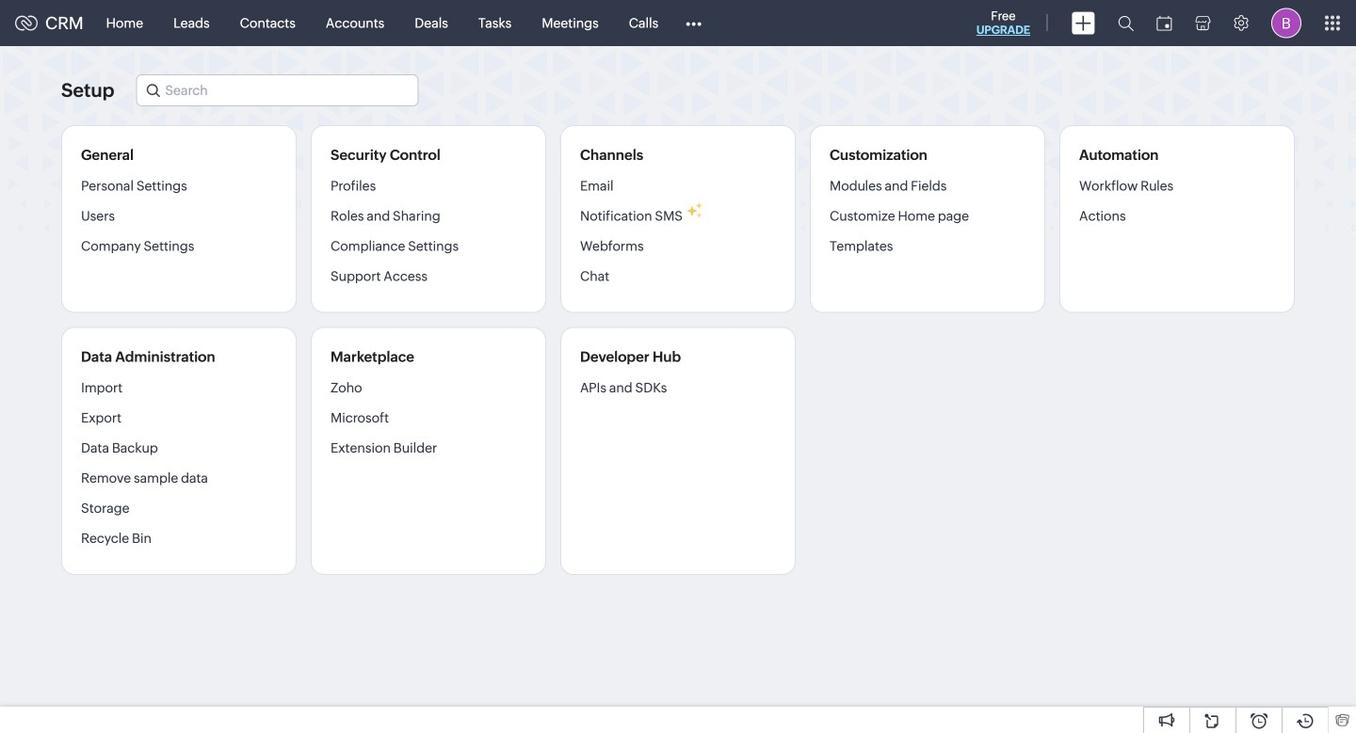 Task type: locate. For each thing, give the bounding box(es) containing it.
profile image
[[1272, 8, 1302, 38]]

None field
[[136, 74, 419, 106]]

calendar image
[[1157, 16, 1173, 31]]

create menu element
[[1061, 0, 1107, 46]]



Task type: describe. For each thing, give the bounding box(es) containing it.
search image
[[1118, 15, 1134, 31]]

Search text field
[[137, 75, 418, 105]]

create menu image
[[1072, 12, 1095, 34]]

Other Modules field
[[674, 8, 714, 38]]

logo image
[[15, 16, 38, 31]]

search element
[[1107, 0, 1145, 46]]

profile element
[[1260, 0, 1313, 46]]



Task type: vqa. For each thing, say whether or not it's contained in the screenshot.
Search text box
yes



